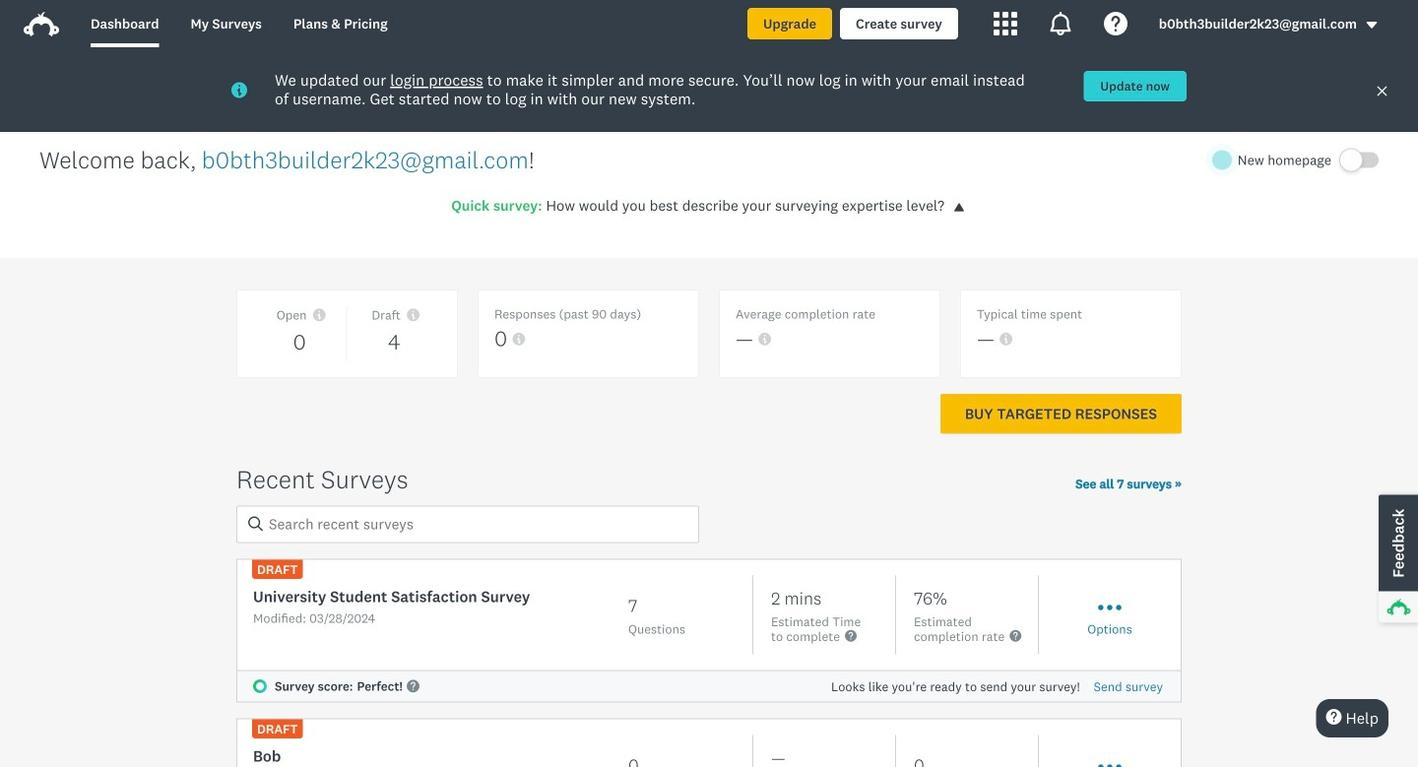 Task type: locate. For each thing, give the bounding box(es) containing it.
1 horizontal spatial products icon image
[[1049, 12, 1073, 35]]

products icon image
[[994, 12, 1018, 35], [1049, 12, 1073, 35]]

dropdown arrow image
[[1365, 18, 1379, 32]]

0 horizontal spatial products icon image
[[994, 12, 1018, 35]]

1 products icon image from the left
[[994, 12, 1018, 35]]

Search recent surveys text field
[[236, 506, 699, 543]]

None field
[[236, 506, 699, 543]]



Task type: describe. For each thing, give the bounding box(es) containing it.
x image
[[1376, 85, 1389, 98]]

2 products icon image from the left
[[1049, 12, 1073, 35]]

surveymonkey logo image
[[24, 12, 59, 37]]

help icon image
[[1104, 12, 1128, 35]]



